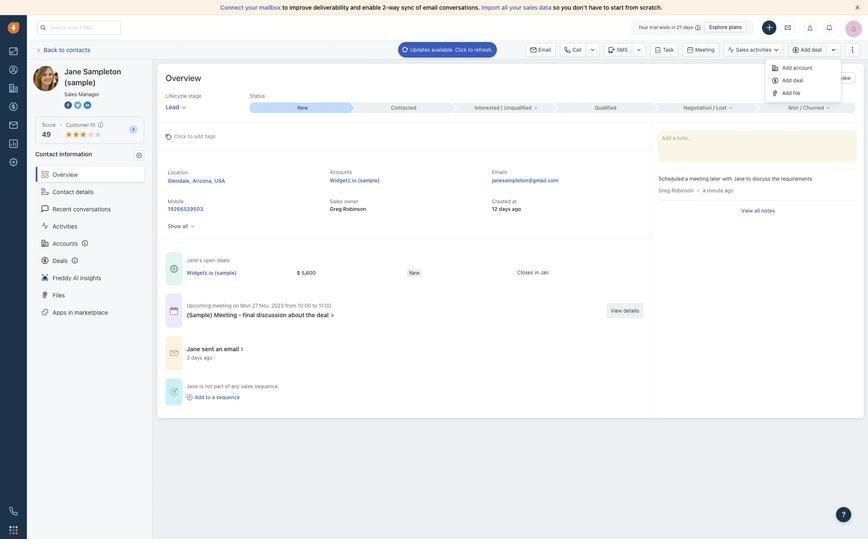 Task type: describe. For each thing, give the bounding box(es) containing it.
1 horizontal spatial overview
[[166, 73, 201, 83]]

recent conversations
[[53, 205, 111, 213]]

not
[[205, 384, 213, 390]]

to right mailbox
[[282, 4, 288, 11]]

jane's open deals
[[187, 257, 230, 264]]

notes
[[762, 208, 775, 214]]

1 vertical spatial the
[[306, 312, 315, 319]]

12
[[492, 206, 498, 212]]

mon
[[240, 303, 251, 309]]

widgetz.io inside the accounts widgetz.io (sample)
[[330, 178, 357, 184]]

facebook circled image
[[64, 101, 72, 110]]

usa
[[214, 178, 225, 184]]

robinson inside sales owner greg robinson
[[343, 206, 366, 212]]

new link
[[250, 103, 351, 113]]

insights
[[80, 274, 101, 282]]

add deal inside button
[[801, 47, 822, 53]]

(sample) for accounts widgetz.io (sample)
[[358, 178, 380, 184]]

add up add file
[[783, 77, 792, 84]]

0 vertical spatial of
[[416, 4, 421, 11]]

your
[[638, 24, 648, 30]]

1 horizontal spatial meeting
[[690, 176, 709, 182]]

add to a sequence
[[195, 395, 240, 401]]

19266529503
[[168, 206, 203, 212]]

available.
[[432, 46, 454, 53]]

1 your from the left
[[245, 4, 258, 11]]

new inside row
[[409, 270, 420, 276]]

customer fit
[[66, 122, 95, 128]]

sales for sales owner greg robinson
[[330, 198, 343, 205]]

explore plans link
[[705, 22, 747, 32]]

lead link
[[166, 100, 186, 111]]

about
[[288, 312, 305, 319]]

1 vertical spatial meeting
[[212, 303, 232, 309]]

email
[[539, 46, 551, 53]]

sales inside jane sampleton (sample) sales manager
[[64, 91, 77, 98]]

import all your sales data link
[[482, 4, 553, 11]]

sales for sales activities
[[736, 47, 749, 53]]

scheduled a meeting later with jane to discuss the requirements
[[659, 176, 813, 182]]

unqualified
[[504, 105, 532, 111]]

created
[[492, 198, 511, 205]]

add to a sequence link
[[187, 394, 279, 401]]

ends
[[660, 24, 670, 30]]

deals
[[217, 257, 230, 264]]

details for contact details
[[76, 188, 94, 195]]

qualified
[[595, 105, 617, 111]]

2 vertical spatial days
[[191, 355, 202, 361]]

add down is
[[195, 395, 204, 401]]

11:00
[[319, 303, 331, 309]]

21
[[677, 24, 682, 30]]

-
[[239, 312, 241, 319]]

(sample) inside row
[[215, 270, 237, 276]]

won
[[788, 105, 799, 111]]

jane for jane sampleton (sample)
[[50, 66, 63, 73]]

0 horizontal spatial click
[[174, 133, 186, 139]]

twitter circled image
[[74, 101, 82, 110]]

sync
[[401, 4, 414, 11]]

container_wx8msf4aqz5i3rn1 image left 'upcoming'
[[170, 307, 178, 315]]

customize overview button
[[791, 72, 856, 84]]

enable
[[362, 4, 381, 11]]

upcoming
[[187, 303, 211, 309]]

(sample) for jane sampleton (sample) sales manager
[[64, 78, 96, 87]]

container_wx8msf4aqz5i3rn1 image inside "add to a sequence" link
[[187, 395, 193, 401]]

1 vertical spatial of
[[225, 384, 230, 390]]

back
[[44, 46, 57, 53]]

janesampleton@gmail.com link
[[492, 177, 559, 185]]

a minute ago
[[703, 188, 734, 194]]

accounts for accounts
[[53, 240, 78, 247]]

contact for contact information
[[35, 151, 58, 158]]

import
[[482, 4, 500, 11]]

0 vertical spatial a
[[685, 176, 688, 182]]

so
[[553, 4, 560, 11]]

1 horizontal spatial from
[[625, 4, 639, 11]]

mobile
[[168, 198, 184, 205]]

recent
[[53, 205, 72, 213]]

widgetz.io inside row
[[187, 270, 213, 276]]

(sample) meeting - final discussion about the deal
[[187, 312, 329, 319]]

scratch.
[[640, 4, 663, 11]]

qualified link
[[553, 103, 654, 113]]

back to contacts link
[[35, 43, 91, 56]]

interested / unqualified link
[[452, 103, 553, 113]]

to left add
[[188, 133, 193, 139]]

0 horizontal spatial container_wx8msf4aqz5i3rn1 image
[[170, 265, 178, 273]]

status
[[250, 93, 265, 99]]

jane for jane is not part of any sales sequence.
[[187, 384, 198, 390]]

sales activities
[[736, 47, 772, 53]]

0 horizontal spatial overview
[[53, 171, 78, 178]]

mailbox
[[259, 4, 281, 11]]

0 vertical spatial the
[[772, 176, 780, 182]]

customize
[[803, 75, 829, 81]]

scheduled
[[659, 176, 684, 182]]

greg inside sales owner greg robinson
[[330, 206, 342, 212]]

/ for won
[[800, 105, 802, 111]]

contact details
[[53, 188, 94, 195]]

to down not
[[206, 395, 211, 401]]

(sample)
[[187, 312, 212, 319]]

final
[[243, 312, 255, 319]]

don't
[[573, 4, 587, 11]]

49 button
[[42, 131, 51, 138]]

0 vertical spatial greg
[[659, 187, 670, 194]]

mng settings image
[[136, 153, 142, 158]]

jane is not part of any sales sequence.
[[187, 384, 279, 390]]

Search your CRM... text field
[[37, 20, 121, 35]]

customize overview
[[803, 75, 851, 81]]

1 vertical spatial from
[[285, 303, 296, 309]]

tags
[[205, 133, 216, 139]]

freshworks switcher image
[[9, 526, 18, 535]]

send email image
[[785, 24, 791, 31]]

ago for a minute ago
[[725, 188, 734, 194]]

2 horizontal spatial a
[[703, 188, 706, 194]]

deal inside add deal button
[[812, 47, 822, 53]]

show
[[168, 223, 181, 230]]

0 horizontal spatial meeting
[[214, 312, 237, 319]]

what's new image
[[807, 25, 813, 31]]

upcoming meeting on mon 27 nov, 2023 from 10:00 to 11:00
[[187, 303, 331, 309]]

view for view all notes
[[741, 208, 753, 214]]

phone element
[[5, 503, 22, 520]]

2 horizontal spatial days
[[683, 24, 693, 30]]

on
[[233, 303, 239, 309]]

contact for contact details
[[53, 188, 74, 195]]

2 your from the left
[[509, 4, 522, 11]]

jane sent an email
[[187, 346, 239, 353]]

10:00
[[298, 303, 311, 309]]

view for view details
[[611, 308, 622, 314]]

way
[[389, 4, 400, 11]]

sequence
[[216, 395, 240, 401]]

won / churned
[[788, 105, 824, 111]]

conversations
[[73, 205, 111, 213]]

1 vertical spatial sales
[[241, 384, 253, 390]]

emails janesampleton@gmail.com
[[492, 169, 559, 184]]

days inside created at 12 days ago
[[499, 206, 511, 212]]

connect
[[220, 4, 244, 11]]

1 horizontal spatial all
[[502, 4, 508, 11]]

jane's
[[187, 257, 202, 264]]

1 vertical spatial email
[[224, 346, 239, 353]]

0 horizontal spatial deal
[[317, 312, 329, 319]]

negotiation
[[684, 105, 712, 111]]

sampleton for jane sampleton (sample) sales manager
[[83, 67, 121, 76]]

container_wx8msf4aqz5i3rn1 image left is
[[170, 388, 178, 396]]

your trial ends in 21 days
[[638, 24, 693, 30]]

5,600
[[302, 270, 316, 276]]

location
[[168, 169, 188, 176]]

accounts for accounts widgetz.io (sample)
[[330, 169, 352, 175]]

updates available. click to refresh. link
[[398, 42, 497, 57]]

2023
[[271, 303, 284, 309]]

updates
[[410, 46, 430, 53]]

interested / unqualified
[[475, 105, 532, 111]]

freddy
[[53, 274, 72, 282]]



Task type: locate. For each thing, give the bounding box(es) containing it.
1 horizontal spatial deal
[[793, 77, 803, 84]]

meeting left on at the bottom of page
[[212, 303, 232, 309]]

deal down what's new image
[[812, 47, 822, 53]]

0 horizontal spatial view
[[611, 308, 622, 314]]

created at 12 days ago
[[492, 198, 521, 212]]

1 horizontal spatial of
[[416, 4, 421, 11]]

0 horizontal spatial /
[[501, 105, 503, 111]]

/
[[501, 105, 503, 111], [713, 105, 715, 111], [800, 105, 802, 111]]

1 horizontal spatial your
[[509, 4, 522, 11]]

add left 'account' at the right top of page
[[783, 65, 792, 71]]

container_wx8msf4aqz5i3rn1 image down 11:00
[[330, 313, 336, 319]]

add left file
[[783, 90, 792, 96]]

accounts up owner
[[330, 169, 352, 175]]

sampleton down contacts
[[65, 66, 94, 73]]

ai
[[73, 274, 79, 282]]

overview up contact details
[[53, 171, 78, 178]]

apps
[[53, 309, 67, 316]]

0 horizontal spatial a
[[212, 395, 215, 401]]

accounts widgetz.io (sample)
[[330, 169, 380, 184]]

1 horizontal spatial robinson
[[672, 187, 694, 194]]

1 horizontal spatial greg
[[659, 187, 670, 194]]

meeting
[[690, 176, 709, 182], [212, 303, 232, 309]]

contact down 49 button
[[35, 151, 58, 158]]

meeting down on at the bottom of page
[[214, 312, 237, 319]]

0 vertical spatial email
[[423, 4, 438, 11]]

3 / from the left
[[800, 105, 802, 111]]

2 vertical spatial ago
[[204, 355, 213, 361]]

0 vertical spatial deal
[[812, 47, 822, 53]]

to left start
[[604, 4, 609, 11]]

0 vertical spatial sales
[[523, 4, 538, 11]]

0 vertical spatial overview
[[166, 73, 201, 83]]

glendale, arizona, usa link
[[168, 178, 225, 184]]

lead
[[166, 104, 179, 111]]

1 horizontal spatial ago
[[512, 206, 521, 212]]

sms button
[[604, 43, 632, 57]]

new
[[297, 105, 308, 111], [409, 270, 420, 276]]

jane
[[50, 66, 63, 73], [64, 67, 81, 76], [734, 176, 745, 182], [187, 346, 200, 353], [187, 384, 198, 390]]

your right import
[[509, 4, 522, 11]]

1 horizontal spatial days
[[499, 206, 511, 212]]

fit
[[90, 122, 95, 128]]

meeting down explore
[[695, 46, 715, 53]]

files
[[53, 292, 65, 299]]

details inside 'link'
[[624, 308, 639, 314]]

start
[[611, 4, 624, 11]]

0 vertical spatial meeting
[[690, 176, 709, 182]]

to left 11:00
[[313, 303, 317, 309]]

email right sync
[[423, 4, 438, 11]]

0 vertical spatial click
[[455, 46, 467, 53]]

(sample) up owner
[[358, 178, 380, 184]]

deal down 11:00
[[317, 312, 329, 319]]

/ for interested
[[501, 105, 503, 111]]

from up about
[[285, 303, 296, 309]]

widgetz.io down jane's at left top
[[187, 270, 213, 276]]

0 horizontal spatial widgetz.io (sample) link
[[187, 269, 237, 277]]

0 vertical spatial accounts
[[330, 169, 352, 175]]

add inside button
[[801, 47, 811, 53]]

1 vertical spatial widgetz.io (sample) link
[[187, 269, 237, 277]]

contact information
[[35, 151, 92, 158]]

1 vertical spatial details
[[624, 308, 639, 314]]

$ 5,600
[[297, 270, 316, 276]]

jane up 3
[[187, 346, 200, 353]]

0 vertical spatial robinson
[[672, 187, 694, 194]]

conversations.
[[439, 4, 480, 11]]

days
[[683, 24, 693, 30], [499, 206, 511, 212], [191, 355, 202, 361]]

information
[[59, 151, 92, 158]]

1 horizontal spatial container_wx8msf4aqz5i3rn1 image
[[187, 395, 193, 401]]

widgetz.io (sample) link up owner
[[330, 178, 380, 184]]

1 horizontal spatial new
[[409, 270, 420, 276]]

1 horizontal spatial in
[[535, 270, 539, 276]]

container_wx8msf4aqz5i3rn1 image left add to a sequence
[[187, 395, 193, 401]]

the right discuss
[[772, 176, 780, 182]]

and
[[350, 4, 361, 11]]

row containing closes in jan
[[187, 265, 627, 282]]

jane down contacts
[[64, 67, 81, 76]]

of left any
[[225, 384, 230, 390]]

2 horizontal spatial in
[[672, 24, 676, 30]]

task button
[[651, 43, 679, 57]]

accounts down "activities"
[[53, 240, 78, 247]]

all right show
[[182, 223, 188, 230]]

2 horizontal spatial ago
[[725, 188, 734, 194]]

negotiation / lost link
[[654, 103, 755, 113]]

greg down scheduled
[[659, 187, 670, 194]]

in for closes in jan
[[535, 270, 539, 276]]

greg robinson
[[659, 187, 694, 194]]

a left minute
[[703, 188, 706, 194]]

1 horizontal spatial details
[[624, 308, 639, 314]]

sales right any
[[241, 384, 253, 390]]

jane for jane sent an email
[[187, 346, 200, 353]]

connect your mailbox to improve deliverability and enable 2-way sync of email conversations. import all your sales data so you don't have to start from scratch.
[[220, 4, 663, 11]]

later
[[710, 176, 721, 182]]

click inside updates available. click to refresh. link
[[455, 46, 467, 53]]

sales left activities
[[736, 47, 749, 53]]

in inside row
[[535, 270, 539, 276]]

the
[[772, 176, 780, 182], [306, 312, 315, 319]]

to left discuss
[[746, 176, 751, 182]]

1 vertical spatial all
[[755, 208, 760, 214]]

1 horizontal spatial click
[[455, 46, 467, 53]]

the down 10:00
[[306, 312, 315, 319]]

27
[[252, 303, 258, 309]]

1 vertical spatial widgetz.io
[[187, 270, 213, 276]]

widgetz.io (sample) link
[[330, 178, 380, 184], [187, 269, 237, 277]]

1 horizontal spatial accounts
[[330, 169, 352, 175]]

row
[[187, 265, 627, 282]]

interested
[[475, 105, 500, 111]]

click left add
[[174, 133, 186, 139]]

ago down at
[[512, 206, 521, 212]]

0 horizontal spatial widgetz.io
[[187, 270, 213, 276]]

click
[[455, 46, 467, 53], [174, 133, 186, 139]]

a
[[685, 176, 688, 182], [703, 188, 706, 194], [212, 395, 215, 401]]

linkedin circled image
[[84, 101, 91, 110]]

any
[[231, 384, 240, 390]]

add deal
[[801, 47, 822, 53], [783, 77, 803, 84]]

ago for 3 days ago
[[204, 355, 213, 361]]

from right start
[[625, 4, 639, 11]]

churned
[[803, 105, 824, 111]]

1 horizontal spatial meeting
[[695, 46, 715, 53]]

0 horizontal spatial the
[[306, 312, 315, 319]]

jane for jane sampleton (sample) sales manager
[[64, 67, 81, 76]]

in for apps in marketplace
[[68, 309, 73, 316]]

sampleton for jane sampleton (sample)
[[65, 66, 94, 73]]

all for view all notes
[[755, 208, 760, 214]]

contact up recent
[[53, 188, 74, 195]]

0 vertical spatial days
[[683, 24, 693, 30]]

1 vertical spatial in
[[535, 270, 539, 276]]

all right import
[[502, 4, 508, 11]]

call button
[[560, 43, 586, 57]]

accounts inside the accounts widgetz.io (sample)
[[330, 169, 352, 175]]

sales owner greg robinson
[[330, 198, 366, 212]]

robinson down scheduled
[[672, 187, 694, 194]]

is
[[199, 384, 203, 390]]

sampleton inside jane sampleton (sample) sales manager
[[83, 67, 121, 76]]

activities
[[53, 223, 77, 230]]

0 vertical spatial from
[[625, 4, 639, 11]]

2 / from the left
[[713, 105, 715, 111]]

0 vertical spatial container_wx8msf4aqz5i3rn1 image
[[170, 265, 178, 273]]

from
[[625, 4, 639, 11], [285, 303, 296, 309]]

closes in jan
[[517, 270, 549, 276]]

/ for negotiation
[[713, 105, 715, 111]]

overview
[[830, 75, 851, 81]]

phone image
[[9, 508, 18, 516]]

1 vertical spatial view
[[611, 308, 622, 314]]

widgetz.io (sample) link down open
[[187, 269, 237, 277]]

0 vertical spatial ago
[[725, 188, 734, 194]]

0 horizontal spatial sales
[[64, 91, 77, 98]]

sequence.
[[255, 384, 279, 390]]

connect your mailbox link
[[220, 4, 282, 11]]

1 horizontal spatial widgetz.io (sample) link
[[330, 178, 380, 184]]

0 horizontal spatial days
[[191, 355, 202, 361]]

sales inside sales owner greg robinson
[[330, 198, 343, 205]]

days right 21
[[683, 24, 693, 30]]

all left "notes"
[[755, 208, 760, 214]]

your left mailbox
[[245, 4, 258, 11]]

1 / from the left
[[501, 105, 503, 111]]

show all
[[168, 223, 188, 230]]

sales left owner
[[330, 198, 343, 205]]

/ left lost
[[713, 105, 715, 111]]

glendale,
[[168, 178, 191, 184]]

1 vertical spatial click
[[174, 133, 186, 139]]

sales up facebook circled image
[[64, 91, 77, 98]]

0 vertical spatial all
[[502, 4, 508, 11]]

you
[[561, 4, 571, 11]]

2 vertical spatial all
[[182, 223, 188, 230]]

improve
[[290, 4, 312, 11]]

view details link
[[607, 303, 644, 319]]

container_wx8msf4aqz5i3rn1 image
[[170, 307, 178, 315], [330, 313, 336, 319], [239, 346, 245, 352], [170, 349, 178, 358], [170, 388, 178, 396]]

2 vertical spatial sales
[[330, 198, 343, 205]]

all for show all
[[182, 223, 188, 230]]

contacts
[[66, 46, 90, 53]]

to right 'back'
[[59, 46, 65, 53]]

meeting inside button
[[695, 46, 715, 53]]

1 vertical spatial new
[[409, 270, 420, 276]]

add
[[194, 133, 203, 139]]

container_wx8msf4aqz5i3rn1 image left 3
[[170, 349, 178, 358]]

1 horizontal spatial sales
[[523, 4, 538, 11]]

click right available.
[[455, 46, 467, 53]]

in left jan
[[535, 270, 539, 276]]

0 horizontal spatial from
[[285, 303, 296, 309]]

0 horizontal spatial of
[[225, 384, 230, 390]]

1 vertical spatial robinson
[[343, 206, 366, 212]]

in right the apps
[[68, 309, 73, 316]]

robinson down owner
[[343, 206, 366, 212]]

deliverability
[[313, 4, 349, 11]]

emails
[[492, 169, 507, 175]]

2 horizontal spatial all
[[755, 208, 760, 214]]

discuss
[[753, 176, 771, 182]]

/ inside "link"
[[713, 105, 715, 111]]

(sample) down jane sampleton (sample)
[[64, 78, 96, 87]]

a inside "add to a sequence" link
[[212, 395, 215, 401]]

requirements
[[781, 176, 813, 182]]

container_wx8msf4aqz5i3rn1 image right an
[[239, 346, 245, 352]]

1 horizontal spatial email
[[423, 4, 438, 11]]

robinson
[[672, 187, 694, 194], [343, 206, 366, 212]]

(sample) up manager
[[95, 66, 119, 73]]

ago inside created at 12 days ago
[[512, 206, 521, 212]]

3 days ago
[[187, 355, 213, 361]]

1 vertical spatial accounts
[[53, 240, 78, 247]]

container_wx8msf4aqz5i3rn1 image
[[170, 265, 178, 273], [187, 395, 193, 401]]

close image
[[856, 5, 860, 10]]

widgetz.io
[[330, 178, 357, 184], [187, 270, 213, 276]]

0 vertical spatial meeting
[[695, 46, 715, 53]]

2-
[[383, 4, 389, 11]]

2 horizontal spatial sales
[[736, 47, 749, 53]]

1 vertical spatial add deal
[[783, 77, 803, 84]]

owner
[[344, 198, 359, 205]]

apps in marketplace
[[53, 309, 108, 316]]

trial
[[650, 24, 658, 30]]

0 horizontal spatial accounts
[[53, 240, 78, 247]]

meeting left later
[[690, 176, 709, 182]]

score 49
[[42, 122, 56, 138]]

1 vertical spatial a
[[703, 188, 706, 194]]

negotiation / lost button
[[654, 103, 755, 113]]

mobile 19266529503
[[168, 198, 203, 212]]

widgetz.io up owner
[[330, 178, 357, 184]]

0 horizontal spatial all
[[182, 223, 188, 230]]

won / churned link
[[755, 103, 856, 113]]

0 vertical spatial in
[[672, 24, 676, 30]]

score
[[42, 122, 56, 128]]

widgetz.io (sample) link inside row
[[187, 269, 237, 277]]

2 horizontal spatial /
[[800, 105, 802, 111]]

add deal up 'account' at the right top of page
[[801, 47, 822, 53]]

email right an
[[224, 346, 239, 353]]

(sample) for jane sampleton (sample)
[[95, 66, 119, 73]]

0 horizontal spatial robinson
[[343, 206, 366, 212]]

sms
[[617, 46, 628, 53]]

jane left is
[[187, 384, 198, 390]]

2 vertical spatial deal
[[317, 312, 329, 319]]

0 horizontal spatial email
[[224, 346, 239, 353]]

jane down 'back'
[[50, 66, 63, 73]]

customer
[[66, 122, 89, 128]]

0 horizontal spatial greg
[[330, 206, 342, 212]]

arizona,
[[193, 178, 213, 184]]

a right scheduled
[[685, 176, 688, 182]]

sales
[[523, 4, 538, 11], [241, 384, 253, 390]]

days down created
[[499, 206, 511, 212]]

to left refresh.
[[468, 46, 473, 53]]

in left 21
[[672, 24, 676, 30]]

(sample) inside the accounts widgetz.io (sample)
[[358, 178, 380, 184]]

ago down with
[[725, 188, 734, 194]]

/ right interested
[[501, 105, 503, 111]]

greg down the accounts widgetz.io (sample)
[[330, 206, 342, 212]]

1 vertical spatial greg
[[330, 206, 342, 212]]

1 vertical spatial meeting
[[214, 312, 237, 319]]

2 horizontal spatial deal
[[812, 47, 822, 53]]

1 horizontal spatial view
[[741, 208, 753, 214]]

jane inside jane sampleton (sample) sales manager
[[64, 67, 81, 76]]

sales left data
[[523, 4, 538, 11]]

0 horizontal spatial your
[[245, 4, 258, 11]]

view inside 'link'
[[611, 308, 622, 314]]

container_wx8msf4aqz5i3rn1 image left widgetz.io (sample)
[[170, 265, 178, 273]]

(sample) down deals
[[215, 270, 237, 276]]

0 horizontal spatial meeting
[[212, 303, 232, 309]]

lifecycle stage
[[166, 93, 201, 99]]

0 horizontal spatial in
[[68, 309, 73, 316]]

0 vertical spatial widgetz.io
[[330, 178, 357, 184]]

all
[[502, 4, 508, 11], [755, 208, 760, 214], [182, 223, 188, 230]]

0 horizontal spatial new
[[297, 105, 308, 111]]

sampleton up manager
[[83, 67, 121, 76]]

overview up the lifecycle stage
[[166, 73, 201, 83]]

add account
[[783, 65, 813, 71]]

add deal up add file
[[783, 77, 803, 84]]

0 vertical spatial details
[[76, 188, 94, 195]]

1 horizontal spatial sales
[[330, 198, 343, 205]]

deal down the add account
[[793, 77, 803, 84]]

ago
[[725, 188, 734, 194], [512, 206, 521, 212], [204, 355, 213, 361]]

/ right won
[[800, 105, 802, 111]]

ago down sent
[[204, 355, 213, 361]]

(sample) inside jane sampleton (sample) sales manager
[[64, 78, 96, 87]]

jane right with
[[734, 176, 745, 182]]

explore
[[709, 24, 728, 30]]

details for view details
[[624, 308, 639, 314]]

contacted
[[391, 105, 416, 111]]

a down not
[[212, 395, 215, 401]]

view all notes link
[[741, 207, 775, 215]]

at
[[512, 198, 517, 205]]

have
[[589, 4, 602, 11]]

accounts
[[330, 169, 352, 175], [53, 240, 78, 247]]

0 vertical spatial sales
[[736, 47, 749, 53]]

of
[[416, 4, 421, 11], [225, 384, 230, 390]]

of right sync
[[416, 4, 421, 11]]

1 horizontal spatial a
[[685, 176, 688, 182]]

days right 3
[[191, 355, 202, 361]]

add up 'account' at the right top of page
[[801, 47, 811, 53]]

0 horizontal spatial details
[[76, 188, 94, 195]]

1 vertical spatial ago
[[512, 206, 521, 212]]

0 vertical spatial view
[[741, 208, 753, 214]]

1 vertical spatial deal
[[793, 77, 803, 84]]



Task type: vqa. For each thing, say whether or not it's contained in the screenshot.
ic_arrow_down 'icon'
no



